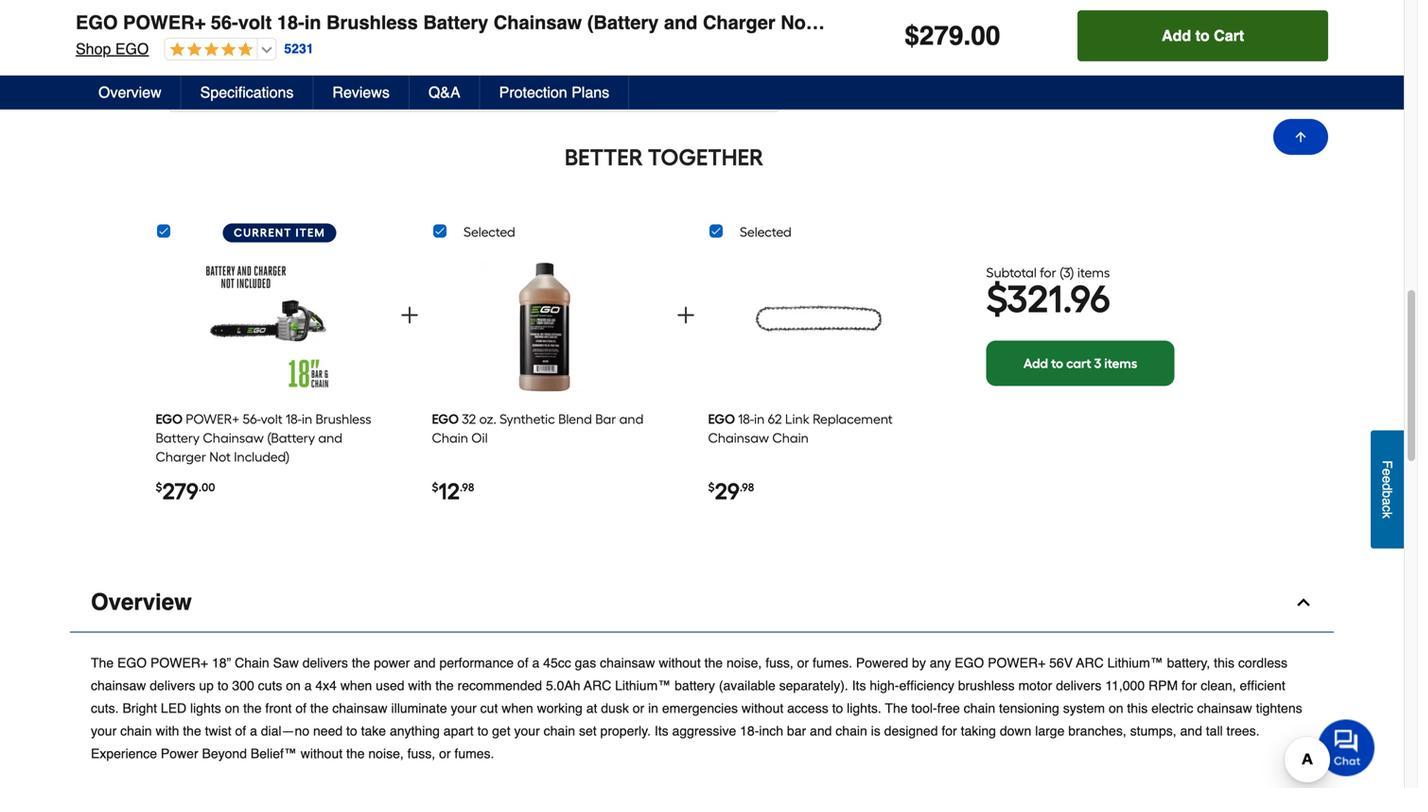 Task type: vqa. For each thing, say whether or not it's contained in the screenshot.
Cup corresponding to Removable Basin
no



Task type: describe. For each thing, give the bounding box(es) containing it.
easy
[[907, 33, 938, 49]]

plus image for 12
[[674, 304, 697, 327]]

protection
[[499, 87, 567, 104]]

your down cuts.
[[91, 724, 117, 739]]

and inside ego power+ 56-volt 18-in brushless battery chainsaw (battery and charger not included) item # 2546188 | model # cs1800
[[658, 0, 692, 22]]

used
[[376, 679, 404, 694]]

back
[[1188, 52, 1216, 68]]

1 horizontal spatial delivers
[[302, 656, 348, 671]]

item
[[296, 226, 325, 240]]

efficiency
[[899, 679, 954, 694]]

chainsaw up take
[[332, 701, 387, 716]]

charger inside power+ 56-volt 18-in brushless battery chainsaw (battery and charger not included)
[[156, 449, 206, 465]]

300
[[232, 679, 254, 694]]

add to cart 3 items link
[[986, 341, 1174, 386]]

performance
[[439, 656, 514, 671]]

cart
[[1066, 356, 1091, 372]]

18- inside the ego power+ 18" chain saw delivers the power and performance of a 45cc gas chainsaw without the noise, fuss, or fumes. powered by any ego power+ 56v arc lithium™ battery, this cordless chainsaw delivers up to 300 cuts on a 4x4 when used with the recommended 5.0ah arc lithium™ battery (available separately). its high-efficiency brushless motor delivers 11,000 rpm for clean, efficient cuts. bright led lights on the front of the chainsaw illuminate your cut when working at dusk or in emergencies without access to lights. the tool-free chain tensioning system on this electric chainsaw tightens your chain with the twist of a dial—no need to take anything apart to get your chain set properly. its aggressive 18-inch bar and chain is designed for taking down large branches, stumps, and tall trees. experience power beyond belief™ without the noise, fuss, or fumes.
[[740, 724, 759, 739]]

in-
[[1086, 52, 1101, 68]]

q&a
[[428, 87, 460, 104]]

get
[[492, 724, 510, 739]]

system
[[1063, 701, 1105, 716]]

designed
[[884, 724, 938, 739]]

add to cart
[[1162, 30, 1244, 47]]

reviews
[[332, 87, 390, 104]]

learn more link
[[954, 69, 1022, 88]]

or up the separately).
[[797, 656, 809, 671]]

not for ego power+ 56-volt 18-in brushless battery chainsaw (battery and charger not included) item # 2546188 | model # cs1800
[[775, 0, 806, 22]]

cuts.
[[91, 701, 119, 716]]

power+ up up
[[150, 656, 208, 671]]

2 horizontal spatial on
[[1109, 701, 1123, 716]]

0 horizontal spatial arc
[[584, 679, 611, 694]]

brushless for ego power+ 56-volt 18-in brushless battery chainsaw (battery and charger not included)
[[326, 15, 418, 36]]

add to cart button
[[1078, 13, 1328, 64]]

included) inside power+ 56-volt 18-in brushless battery chainsaw (battery and charger not included)
[[234, 449, 290, 465]]

00
[[971, 24, 1000, 54]]

clean,
[[1201, 679, 1236, 694]]

1 # from the left
[[99, 28, 107, 44]]

(battery inside power+ 56-volt 18-in brushless battery chainsaw (battery and charger not included)
[[267, 430, 315, 446]]

18"
[[212, 656, 231, 671]]

selected for 12
[[464, 224, 515, 240]]

shop down item
[[70, 53, 105, 70]]

aggressive
[[672, 724, 736, 739]]

link
[[785, 411, 810, 427]]

and inside power+ 56-volt 18-in brushless battery chainsaw (battery and charger not included)
[[318, 430, 342, 446]]

us
[[1234, 52, 1248, 68]]

brushless
[[958, 679, 1015, 694]]

to inside button
[[1195, 30, 1210, 47]]

279 for .
[[919, 24, 963, 54]]

better together
[[565, 144, 763, 171]]

twist
[[205, 724, 231, 739]]

3 for subtotal for ( 3 ) items $ 321 .96
[[1063, 265, 1070, 281]]

(battery for ego power+ 56-volt 18-in brushless battery chainsaw (battery and charger not included)
[[587, 15, 659, 36]]

bright
[[122, 701, 157, 716]]

(available
[[719, 679, 775, 694]]

dusk
[[601, 701, 629, 716]]

$ for $ 279 .00
[[156, 481, 162, 495]]

a left the 45cc
[[532, 656, 539, 671]]

chainsaw inside 18-in 62 link replacement chainsaw chain
[[708, 430, 769, 446]]

chevron up image
[[1294, 593, 1313, 612]]

32
[[462, 411, 476, 427]]

saw
[[273, 656, 299, 671]]

electric
[[1151, 701, 1193, 716]]

k
[[1380, 512, 1395, 519]]

chain for 12
[[432, 430, 468, 446]]

gas
[[575, 656, 596, 671]]

return
[[907, 52, 946, 68]]

taking
[[961, 724, 996, 739]]

4x4
[[315, 679, 337, 694]]

power+ inside ego power+ 56-volt 18-in brushless battery chainsaw (battery and charger not included) item # 2546188 | model # cs1800
[[117, 0, 200, 22]]

0 horizontal spatial with
[[156, 724, 179, 739]]

need
[[313, 724, 343, 739]]

to right up
[[217, 679, 228, 694]]

chainsaw inside ego power+ 56-volt 18-in brushless battery chainsaw (battery and charger not included) item # 2546188 | model # cs1800
[[488, 0, 576, 22]]

free
[[954, 33, 982, 49]]

(battery for ego power+ 56-volt 18-in brushless battery chainsaw (battery and charger not included) item # 2546188 | model # cs1800
[[582, 0, 653, 22]]

add for add to cart 3 items
[[1023, 356, 1048, 372]]

included) for ego power+ 56-volt 18-in brushless battery chainsaw (battery and charger not included)
[[817, 15, 902, 36]]

d
[[1380, 484, 1395, 491]]

specifications button
[[181, 79, 314, 113]]

or inside easy & free returns return your new, unused item in-store or ship it back to us free of charge.
[[1134, 52, 1146, 68]]

free inside easy & free returns return your new, unused item in-store or ship it back to us free of charge.
[[1252, 52, 1275, 68]]

b
[[1380, 491, 1395, 498]]

ego inside ego power+ 56-volt 18-in brushless battery chainsaw (battery and charger not included) item # 2546188 | model # cs1800
[[70, 0, 112, 22]]

cuts
[[258, 679, 282, 694]]

volt for ego power+ 56-volt 18-in brushless battery chainsaw (battery and charger not included) item # 2546188 | model # cs1800
[[232, 0, 266, 22]]

battery inside power+ 56-volt 18-in brushless battery chainsaw (battery and charger not included)
[[156, 430, 200, 446]]

1 horizontal spatial without
[[659, 656, 701, 671]]

powered
[[856, 656, 908, 671]]

of right twist
[[235, 724, 246, 739]]

18- inside power+ 56-volt 18-in brushless battery chainsaw (battery and charger not included)
[[286, 411, 302, 427]]

f e e d b a c k
[[1380, 461, 1395, 519]]

2 # from the left
[[210, 28, 217, 44]]

model
[[170, 28, 206, 44]]

0 horizontal spatial its
[[655, 724, 668, 739]]

5.0ah
[[546, 679, 580, 694]]

store
[[1101, 52, 1130, 68]]

trees.
[[1227, 724, 1260, 739]]

better
[[565, 144, 643, 171]]

(
[[1060, 265, 1063, 281]]

replacement
[[813, 411, 893, 427]]

chain inside the ego power+ 18" chain saw delivers the power and performance of a 45cc gas chainsaw without the noise, fuss, or fumes. powered by any ego power+ 56v arc lithium™ battery, this cordless chainsaw delivers up to 300 cuts on a 4x4 when used with the recommended 5.0ah arc lithium™ battery (available separately). its high-efficiency brushless motor delivers 11,000 rpm for clean, efficient cuts. bright led lights on the front of the chainsaw illuminate your cut when working at dusk or in emergencies without access to lights. the tool-free chain tensioning system on this electric chainsaw tightens your chain with the twist of a dial—no need to take anything apart to get your chain set properly. its aggressive 18-inch bar and chain is designed for taking down large branches, stumps, and tall trees. experience power beyond belief™ without the noise, fuss, or fumes.
[[235, 656, 269, 671]]

inch
[[759, 724, 783, 739]]

2 horizontal spatial delivers
[[1056, 679, 1102, 694]]

power+ up 'motor'
[[988, 656, 1046, 671]]

items inside subtotal for ( 3 ) items $ 321 .96
[[1077, 265, 1110, 281]]

belief™
[[251, 747, 297, 762]]

charger for ego power+ 56-volt 18-in brushless battery chainsaw (battery and charger not included) item # 2546188 | model # cs1800
[[697, 0, 770, 22]]

$ 279 . 00
[[905, 24, 1000, 54]]

front
[[265, 701, 292, 716]]

ego 18-in 62 link replacement chainsaw chain image
[[753, 252, 887, 402]]

1 horizontal spatial its
[[852, 679, 866, 694]]

ego inside 29 "list item"
[[708, 411, 735, 427]]

32 oz. synthetic blend bar and chain oil
[[432, 411, 644, 446]]

1 horizontal spatial arc
[[1076, 656, 1104, 671]]

learn more
[[954, 71, 1022, 86]]

$ for $ 279 . 00
[[905, 24, 919, 54]]

battery for ego power+ 56-volt 18-in brushless battery chainsaw (battery and charger not included)
[[423, 15, 488, 36]]

for inside subtotal for ( 3 ) items $ 321 .96
[[1040, 265, 1056, 281]]

emergencies
[[662, 701, 738, 716]]

charge.
[[907, 71, 951, 86]]

12 list item
[[432, 251, 656, 532]]

45cc
[[543, 656, 571, 671]]

subtotal
[[986, 265, 1037, 281]]

.98 for 29
[[740, 481, 754, 495]]

.
[[963, 24, 971, 54]]

item number 2 5 4 6 1 8 8 and model number c s 1 8 0 0 element
[[70, 26, 1334, 45]]

stumps,
[[1130, 724, 1176, 739]]

)
[[1070, 265, 1074, 281]]

3 for add to cart 3 items
[[1094, 356, 1101, 372]]

power+ left cs1800
[[123, 15, 206, 36]]

the left power
[[352, 656, 370, 671]]

56- for ego power+ 56-volt 18-in brushless battery chainsaw (battery and charger not included) item # 2546188 | model # cs1800
[[205, 0, 232, 22]]

chainsaw up cuts.
[[91, 679, 146, 694]]

power+ inside power+ 56-volt 18-in brushless battery chainsaw (battery and charger not included)
[[186, 411, 240, 427]]

together
[[648, 144, 763, 171]]

ego power+ 56-volt 18-in brushless battery chainsaw (battery and charger not included) image
[[200, 252, 335, 402]]

0 horizontal spatial delivers
[[150, 679, 195, 694]]

0 horizontal spatial lithium™
[[615, 679, 671, 694]]

ego power+ 56-volt 18-in brushless battery chainsaw (battery and charger not included)
[[76, 15, 902, 36]]

of inside easy & free returns return your new, unused item in-store or ship it back to us free of charge.
[[1278, 52, 1289, 68]]

the up battery
[[704, 656, 723, 671]]

18- inside ego power+ 56-volt 18-in brushless battery chainsaw (battery and charger not included) item # 2546188 | model # cs1800
[[271, 0, 299, 22]]

by
[[912, 656, 926, 671]]

volt inside power+ 56-volt 18-in brushless battery chainsaw (battery and charger not included)
[[261, 411, 283, 427]]

tightens
[[1256, 701, 1302, 716]]

tall
[[1206, 724, 1223, 739]]

chain down the bright
[[120, 724, 152, 739]]

blend
[[558, 411, 592, 427]]

new,
[[979, 52, 1007, 68]]

18-in 62 link replacement chainsaw chain
[[708, 411, 893, 446]]

unused
[[1010, 52, 1054, 68]]

0 horizontal spatial for
[[942, 724, 957, 739]]

a left 4x4
[[304, 679, 312, 694]]

power
[[161, 747, 198, 762]]

better together heading
[[70, 142, 1258, 173]]

charger for ego power+ 56-volt 18-in brushless battery chainsaw (battery and charger not included)
[[703, 15, 775, 36]]

separately).
[[779, 679, 848, 694]]

of up recommended
[[517, 656, 528, 671]]

included) for ego power+ 56-volt 18-in brushless battery chainsaw (battery and charger not included) item # 2546188 | model # cs1800
[[812, 0, 896, 22]]

brushless for ego power+ 56-volt 18-in brushless battery chainsaw (battery and charger not included) item # 2546188 | model # cs1800
[[321, 0, 412, 22]]

the down 300
[[243, 701, 262, 716]]

ship
[[1150, 52, 1174, 68]]

.98 for 12
[[460, 481, 474, 495]]

chain up taking
[[964, 701, 995, 716]]

c
[[1380, 506, 1395, 512]]

0 horizontal spatial the
[[91, 656, 114, 671]]

it
[[1177, 52, 1184, 68]]

motor
[[1018, 679, 1052, 694]]

protection plans
[[499, 87, 609, 104]]



Task type: locate. For each thing, give the bounding box(es) containing it.
to left cart
[[1051, 356, 1063, 372]]

3 inside subtotal for ( 3 ) items $ 321 .96
[[1063, 265, 1070, 281]]

add for add to cart
[[1162, 30, 1191, 47]]

your right get
[[514, 724, 540, 739]]

working
[[537, 701, 583, 716]]

ego inside the 12 list item
[[432, 411, 459, 427]]

1 .98 from the left
[[460, 481, 474, 495]]

.98 inside $ 12 .98
[[460, 481, 474, 495]]

lithium™ up dusk
[[615, 679, 671, 694]]

1 horizontal spatial fumes.
[[813, 656, 852, 671]]

0 vertical spatial for
[[1040, 265, 1056, 281]]

tensioning
[[999, 701, 1059, 716]]

selected for 29
[[740, 224, 792, 240]]

.98 inside the $ 29 .98
[[740, 481, 754, 495]]

1 selected from the left
[[464, 224, 515, 240]]

your down free
[[950, 52, 976, 68]]

included) inside ego power+ 56-volt 18-in brushless battery chainsaw (battery and charger not included) item # 2546188 | model # cs1800
[[812, 0, 896, 22]]

charger
[[697, 0, 770, 22], [703, 15, 775, 36], [156, 449, 206, 465]]

with up illuminate
[[408, 679, 432, 694]]

add left cart
[[1023, 356, 1048, 372]]

items right )
[[1077, 265, 1110, 281]]

chainsaw down the clean,
[[1197, 701, 1252, 716]]

1 plus image from the left
[[398, 304, 421, 327]]

1 horizontal spatial with
[[408, 679, 432, 694]]

0 vertical spatial fuss,
[[765, 656, 793, 671]]

ego inside the 279 list item
[[156, 411, 183, 427]]

$ 279 .00
[[156, 478, 215, 506]]

is
[[871, 724, 881, 739]]

1 vertical spatial add
[[1023, 356, 1048, 372]]

0 vertical spatial its
[[852, 679, 866, 694]]

29 list item
[[708, 251, 932, 532]]

0 horizontal spatial on
[[225, 701, 240, 716]]

0 horizontal spatial fuss,
[[407, 747, 435, 762]]

free inside the ego power+ 18" chain saw delivers the power and performance of a 45cc gas chainsaw without the noise, fuss, or fumes. powered by any ego power+ 56v arc lithium™ battery, this cordless chainsaw delivers up to 300 cuts on a 4x4 when used with the recommended 5.0ah arc lithium™ battery (available separately). its high-efficiency brushless motor delivers 11,000 rpm for clean, efficient cuts. bright led lights on the front of the chainsaw illuminate your cut when working at dusk or in emergencies without access to lights. the tool-free chain tensioning system on this electric chainsaw tightens your chain with the twist of a dial—no need to take anything apart to get your chain set properly. its aggressive 18-inch bar and chain is designed for taking down large branches, stumps, and tall trees. experience power beyond belief™ without the noise, fuss, or fumes.
[[937, 701, 960, 716]]

0 vertical spatial when
[[340, 679, 372, 694]]

0 horizontal spatial 3
[[1063, 265, 1070, 281]]

and inside '32 oz. synthetic blend bar and chain oil'
[[619, 411, 644, 427]]

and
[[658, 0, 692, 22], [664, 15, 698, 36], [619, 411, 644, 427], [318, 430, 342, 446], [414, 656, 436, 671], [810, 724, 832, 739], [1180, 724, 1202, 739]]

power+ up |
[[117, 0, 200, 22]]

chain down link
[[772, 430, 809, 446]]

cordless
[[1238, 656, 1287, 671]]

to left the us
[[1219, 52, 1230, 68]]

279 list item
[[156, 251, 380, 532]]

56- for ego power+ 56-volt 18-in brushless battery chainsaw (battery and charger not included)
[[211, 15, 238, 36]]

lights
[[190, 701, 221, 716]]

ego 32 oz. synthetic blend bar and chain oil image
[[477, 252, 611, 402]]

2 horizontal spatial for
[[1182, 679, 1197, 694]]

fuss, up (available
[[765, 656, 793, 671]]

$ inside $ 279 .00
[[156, 481, 162, 495]]

add inside button
[[1162, 30, 1191, 47]]

or down apart
[[439, 747, 451, 762]]

of right front
[[295, 701, 307, 716]]

its up the lights.
[[852, 679, 866, 694]]

for down battery,
[[1182, 679, 1197, 694]]

0 vertical spatial this
[[1214, 656, 1235, 671]]

delivers up system
[[1056, 679, 1102, 694]]

arrow up image
[[1293, 132, 1308, 148]]

oz.
[[479, 411, 496, 427]]

fuss,
[[765, 656, 793, 671], [407, 747, 435, 762]]

chainsaw right 'gas'
[[600, 656, 655, 671]]

fumes.
[[813, 656, 852, 671], [454, 747, 494, 762]]

1 horizontal spatial for
[[1040, 265, 1056, 281]]

add up "it"
[[1162, 30, 1191, 47]]

delivers up 4x4
[[302, 656, 348, 671]]

the down 4x4
[[310, 701, 329, 716]]

.98 down oil
[[460, 481, 474, 495]]

321
[[1007, 277, 1063, 322]]

(battery
[[582, 0, 653, 22], [587, 15, 659, 36], [267, 430, 315, 446]]

bar
[[595, 411, 616, 427]]

arc
[[1076, 656, 1104, 671], [584, 679, 611, 694]]

chain down 32
[[432, 430, 468, 446]]

12
[[438, 478, 460, 506]]

to left get
[[477, 724, 488, 739]]

0 horizontal spatial without
[[301, 747, 343, 762]]

0 vertical spatial with
[[408, 679, 432, 694]]

noise, up (available
[[726, 656, 762, 671]]

overview for the bottom overview button
[[91, 590, 192, 616]]

1 horizontal spatial on
[[286, 679, 301, 694]]

1 horizontal spatial add
[[1162, 30, 1191, 47]]

1 vertical spatial the
[[885, 701, 908, 716]]

56v
[[1049, 656, 1073, 671]]

volt right the model
[[238, 15, 272, 36]]

0 vertical spatial items
[[1077, 265, 1110, 281]]

e
[[1380, 469, 1395, 476], [1380, 476, 1395, 484]]

in inside the ego power+ 18" chain saw delivers the power and performance of a 45cc gas chainsaw without the noise, fuss, or fumes. powered by any ego power+ 56v arc lithium™ battery, this cordless chainsaw delivers up to 300 cuts on a 4x4 when used with the recommended 5.0ah arc lithium™ battery (available separately). its high-efficiency brushless motor delivers 11,000 rpm for clean, efficient cuts. bright led lights on the front of the chainsaw illuminate your cut when working at dusk or in emergencies without access to lights. the tool-free chain tensioning system on this electric chainsaw tightens your chain with the twist of a dial—no need to take anything apart to get your chain set properly. its aggressive 18-inch bar and chain is designed for taking down large branches, stumps, and tall trees. experience power beyond belief™ without the noise, fuss, or fumes.
[[648, 701, 658, 716]]

with down led
[[156, 724, 179, 739]]

2 horizontal spatial chain
[[772, 430, 809, 446]]

in inside 18-in 62 link replacement chainsaw chain
[[754, 411, 765, 427]]

0 horizontal spatial free
[[937, 701, 960, 716]]

power+ 56-volt 18-in brushless battery chainsaw (battery and charger not included)
[[156, 411, 371, 465]]

0 horizontal spatial #
[[99, 28, 107, 44]]

add
[[1162, 30, 1191, 47], [1023, 356, 1048, 372]]

without up inch on the bottom
[[742, 701, 784, 716]]

led
[[161, 701, 187, 716]]

branches,
[[1068, 724, 1126, 739]]

2 horizontal spatial without
[[742, 701, 784, 716]]

high-
[[870, 679, 899, 694]]

to left take
[[346, 724, 357, 739]]

fuss, down anything
[[407, 747, 435, 762]]

0 horizontal spatial selected
[[464, 224, 515, 240]]

5231
[[284, 44, 314, 59], [278, 53, 308, 68]]

when up get
[[502, 701, 533, 716]]

a up k
[[1380, 498, 1395, 506]]

2 vertical spatial without
[[301, 747, 343, 762]]

lithium™ up 11,000 on the bottom of the page
[[1107, 656, 1163, 671]]

battery,
[[1167, 656, 1210, 671]]

free down efficiency
[[937, 701, 960, 716]]

anything
[[390, 724, 440, 739]]

1 vertical spatial for
[[1182, 679, 1197, 694]]

e up the b
[[1380, 476, 1395, 484]]

a inside 'button'
[[1380, 498, 1395, 506]]

279 inside list item
[[162, 478, 198, 506]]

1 vertical spatial arc
[[584, 679, 611, 694]]

# right the model
[[210, 28, 217, 44]]

4.7 stars image
[[165, 44, 253, 62], [159, 53, 247, 70]]

56- inside ego power+ 56-volt 18-in brushless battery chainsaw (battery and charger not included) item # 2546188 | model # cs1800
[[205, 0, 232, 22]]

.00
[[198, 481, 215, 495]]

0 vertical spatial 279
[[919, 24, 963, 54]]

on down 300
[[225, 701, 240, 716]]

shop ego left |
[[76, 43, 149, 61]]

29
[[715, 478, 740, 506]]

0 horizontal spatial chain
[[235, 656, 269, 671]]

a
[[1380, 498, 1395, 506], [532, 656, 539, 671], [304, 679, 312, 694], [250, 724, 257, 739]]

1 vertical spatial without
[[742, 701, 784, 716]]

overview for the top overview button
[[98, 87, 161, 104]]

shop
[[76, 43, 111, 61], [70, 53, 105, 70]]

18-
[[271, 0, 299, 22], [277, 15, 304, 36], [286, 411, 302, 427], [738, 411, 754, 427], [740, 724, 759, 739]]

battery inside ego power+ 56-volt 18-in brushless battery chainsaw (battery and charger not included) item # 2546188 | model # cs1800
[[417, 0, 483, 22]]

1 horizontal spatial .98
[[740, 481, 754, 495]]

noise,
[[726, 656, 762, 671], [368, 747, 404, 762]]

56- inside power+ 56-volt 18-in brushless battery chainsaw (battery and charger not included)
[[243, 411, 261, 427]]

the down high-
[[885, 701, 908, 716]]

arc right the 56v
[[1076, 656, 1104, 671]]

easy & free returns return your new, unused item in-store or ship it back to us free of charge.
[[907, 33, 1289, 86]]

f
[[1380, 461, 1395, 469]]

current item
[[234, 226, 325, 240]]

volt up cs1800
[[232, 0, 266, 22]]

2 vertical spatial for
[[942, 724, 957, 739]]

0 horizontal spatial noise,
[[368, 747, 404, 762]]

0 vertical spatial lithium™
[[1107, 656, 1163, 671]]

1 horizontal spatial lithium™
[[1107, 656, 1163, 671]]

in inside power+ 56-volt 18-in brushless battery chainsaw (battery and charger not included)
[[302, 411, 312, 427]]

1 horizontal spatial 279
[[919, 24, 963, 54]]

shop ego down item
[[70, 53, 143, 70]]

shop ego
[[76, 43, 149, 61], [70, 53, 143, 70]]

not inside ego power+ 56-volt 18-in brushless battery chainsaw (battery and charger not included) item # 2546188 | model # cs1800
[[775, 0, 806, 22]]

0 horizontal spatial plus image
[[398, 304, 421, 327]]

11,000
[[1105, 679, 1145, 694]]

any
[[930, 656, 951, 671]]

of right the us
[[1278, 52, 1289, 68]]

cart
[[1214, 30, 1244, 47]]

1 vertical spatial this
[[1127, 701, 1148, 716]]

set
[[579, 724, 597, 739]]

up
[[199, 679, 214, 694]]

$ for $ 29 .98
[[708, 481, 715, 495]]

overview button down 2546188
[[79, 79, 181, 113]]

included)
[[812, 0, 896, 22], [817, 15, 902, 36], [234, 449, 290, 465]]

with
[[408, 679, 432, 694], [156, 724, 179, 739]]

heart outline image
[[328, 50, 351, 73]]

18- inside 18-in 62 link replacement chainsaw chain
[[738, 411, 754, 427]]

0 horizontal spatial fumes.
[[454, 747, 494, 762]]

56- right the model
[[211, 15, 238, 36]]

for
[[1040, 265, 1056, 281], [1182, 679, 1197, 694], [942, 724, 957, 739]]

without up battery
[[659, 656, 701, 671]]

efficient
[[1240, 679, 1285, 694]]

1 vertical spatial fumes.
[[454, 747, 494, 762]]

its right "properly."
[[655, 724, 668, 739]]

0 vertical spatial overview button
[[79, 79, 181, 113]]

1 vertical spatial free
[[937, 701, 960, 716]]

power+ up .00
[[186, 411, 240, 427]]

chain down working at left bottom
[[544, 724, 575, 739]]

0 vertical spatial noise,
[[726, 656, 762, 671]]

1 vertical spatial noise,
[[368, 747, 404, 762]]

0 vertical spatial without
[[659, 656, 701, 671]]

1 horizontal spatial fuss,
[[765, 656, 793, 671]]

0 vertical spatial the
[[91, 656, 114, 671]]

.98 down 18-in 62 link replacement chainsaw chain at the bottom of page
[[740, 481, 754, 495]]

specifications
[[200, 87, 294, 104]]

free right the us
[[1252, 52, 1275, 68]]

the down take
[[346, 747, 365, 762]]

1 vertical spatial its
[[655, 724, 668, 739]]

to up back
[[1195, 30, 1210, 47]]

not for ego power+ 56-volt 18-in brushless battery chainsaw (battery and charger not included)
[[781, 15, 812, 36]]

chainsaw inside power+ 56-volt 18-in brushless battery chainsaw (battery and charger not included)
[[203, 430, 264, 446]]

brushless inside power+ 56-volt 18-in brushless battery chainsaw (battery and charger not included)
[[315, 411, 371, 427]]

when
[[340, 679, 372, 694], [502, 701, 533, 716]]

1 vertical spatial items
[[1104, 356, 1137, 372]]

2 .98 from the left
[[740, 481, 754, 495]]

selected
[[464, 224, 515, 240], [740, 224, 792, 240]]

for left the (
[[1040, 265, 1056, 281]]

on
[[286, 679, 301, 694], [225, 701, 240, 716], [1109, 701, 1123, 716]]

1 horizontal spatial plus image
[[674, 304, 697, 327]]

0 horizontal spatial .98
[[460, 481, 474, 495]]

1 vertical spatial overview
[[91, 590, 192, 616]]

# right item
[[99, 28, 107, 44]]

1 vertical spatial lithium™
[[615, 679, 671, 694]]

ego power+ 56-volt 18-in brushless battery chainsaw (battery and charger not included) item # 2546188 | model # cs1800
[[70, 0, 896, 44]]

rpm
[[1148, 679, 1178, 694]]

2 selected from the left
[[740, 224, 792, 240]]

a up the belief™
[[250, 724, 257, 739]]

power+
[[117, 0, 200, 22], [123, 15, 206, 36], [186, 411, 240, 427], [150, 656, 208, 671], [988, 656, 1046, 671]]

on down 11,000 on the bottom of the page
[[1109, 701, 1123, 716]]

1 horizontal spatial 3
[[1094, 356, 1101, 372]]

2 e from the top
[[1380, 476, 1395, 484]]

3 right the 321 at the top right
[[1063, 265, 1070, 281]]

56- down ego power+ 56-volt 18-in brushless battery chainsaw (battery and charger not included) image
[[243, 411, 261, 427]]

279 for .00
[[162, 478, 198, 506]]

$ inside subtotal for ( 3 ) items $ 321 .96
[[986, 277, 1007, 322]]

battery for ego power+ 56-volt 18-in brushless battery chainsaw (battery and charger not included) item # 2546188 | model # cs1800
[[417, 0, 483, 22]]

volt
[[232, 0, 266, 22], [238, 15, 272, 36], [261, 411, 283, 427]]

experience
[[91, 747, 157, 762]]

your inside easy & free returns return your new, unused item in-store or ship it back to us free of charge.
[[950, 52, 976, 68]]

the ego power+ 18" chain saw delivers the power and performance of a 45cc gas chainsaw without the noise, fuss, or fumes. powered by any ego power+ 56v arc lithium™ battery, this cordless chainsaw delivers up to 300 cuts on a 4x4 when used with the recommended 5.0ah arc lithium™ battery (available separately). its high-efficiency brushless motor delivers 11,000 rpm for clean, efficient cuts. bright led lights on the front of the chainsaw illuminate your cut when working at dusk or in emergencies without access to lights. the tool-free chain tensioning system on this electric chainsaw tightens your chain with the twist of a dial—no need to take anything apart to get your chain set properly. its aggressive 18-inch bar and chain is designed for taking down large branches, stumps, and tall trees. experience power beyond belief™ without the noise, fuss, or fumes.
[[91, 656, 1302, 762]]

(battery inside ego power+ 56-volt 18-in brushless battery chainsaw (battery and charger not included) item # 2546188 | model # cs1800
[[582, 0, 653, 22]]

1 horizontal spatial the
[[885, 701, 908, 716]]

plans
[[572, 87, 609, 104]]

1 horizontal spatial #
[[210, 28, 217, 44]]

or left ship
[[1134, 52, 1146, 68]]

chain inside '32 oz. synthetic blend bar and chain oil'
[[432, 430, 468, 446]]

charger inside ego power+ 56-volt 18-in brushless battery chainsaw (battery and charger not included) item # 2546188 | model # cs1800
[[697, 0, 770, 22]]

$ inside $ 12 .98
[[432, 481, 438, 495]]

2546188
[[107, 28, 158, 44]]

0 horizontal spatial this
[[1127, 701, 1148, 716]]

62
[[768, 411, 782, 427]]

when right 4x4
[[340, 679, 372, 694]]

illuminate
[[391, 701, 447, 716]]

1 vertical spatial fuss,
[[407, 747, 435, 762]]

or right dusk
[[633, 701, 644, 716]]

$ inside the $ 29 .98
[[708, 481, 715, 495]]

chain up 300
[[235, 656, 269, 671]]

chain left 'is'
[[836, 724, 867, 739]]

chain
[[432, 430, 468, 446], [772, 430, 809, 446], [235, 656, 269, 671]]

0 horizontal spatial 279
[[162, 478, 198, 506]]

plus image for 279
[[398, 304, 421, 327]]

1 horizontal spatial free
[[1252, 52, 1275, 68]]

items right cart
[[1104, 356, 1137, 372]]

1 vertical spatial 279
[[162, 478, 198, 506]]

battery
[[417, 0, 483, 22], [423, 15, 488, 36], [156, 430, 200, 446]]

brushless inside ego power+ 56-volt 18-in brushless battery chainsaw (battery and charger not included) item # 2546188 | model # cs1800
[[321, 0, 412, 22]]

0 vertical spatial fumes.
[[813, 656, 852, 671]]

in inside ego power+ 56-volt 18-in brushless battery chainsaw (battery and charger not included) item # 2546188 | model # cs1800
[[299, 0, 315, 22]]

1 vertical spatial when
[[502, 701, 533, 716]]

cut
[[480, 701, 498, 716]]

0 vertical spatial arc
[[1076, 656, 1104, 671]]

1 vertical spatial with
[[156, 724, 179, 739]]

2 plus image from the left
[[674, 304, 697, 327]]

plus image
[[398, 304, 421, 327], [674, 304, 697, 327]]

chain for 29
[[772, 430, 809, 446]]

1 vertical spatial 3
[[1094, 356, 1101, 372]]

to inside easy & free returns return your new, unused item in-store or ship it back to us free of charge.
[[1219, 52, 1230, 68]]

not inside power+ 56-volt 18-in brushless battery chainsaw (battery and charger not included)
[[209, 449, 231, 465]]

without down need
[[301, 747, 343, 762]]

3 right cart
[[1094, 356, 1101, 372]]

56-
[[205, 0, 232, 22], [211, 15, 238, 36], [243, 411, 261, 427]]

arc up at
[[584, 679, 611, 694]]

for left taking
[[942, 724, 957, 739]]

your
[[950, 52, 976, 68], [451, 701, 477, 716], [91, 724, 117, 739], [514, 724, 540, 739]]

to
[[1195, 30, 1210, 47], [1219, 52, 1230, 68], [1051, 356, 1063, 372], [217, 679, 228, 694], [832, 701, 843, 716], [346, 724, 357, 739], [477, 724, 488, 739]]

0 horizontal spatial when
[[340, 679, 372, 694]]

1 horizontal spatial when
[[502, 701, 533, 716]]

the up illuminate
[[435, 679, 454, 694]]

volt inside ego power+ 56-volt 18-in brushless battery chainsaw (battery and charger not included) item # 2546188 | model # cs1800
[[232, 0, 266, 22]]

learn
[[954, 71, 988, 86]]

take
[[361, 724, 386, 739]]

reviews button
[[314, 79, 409, 113]]

more
[[992, 71, 1022, 86]]

1 horizontal spatial this
[[1214, 656, 1235, 671]]

volt for ego power+ 56-volt 18-in brushless battery chainsaw (battery and charger not included)
[[238, 15, 272, 36]]

0 vertical spatial overview
[[98, 87, 161, 104]]

the up power
[[183, 724, 201, 739]]

access
[[787, 701, 828, 716]]

0 vertical spatial free
[[1252, 52, 1275, 68]]

chat invite button image
[[1318, 719, 1375, 777]]

chain inside 18-in 62 link replacement chainsaw chain
[[772, 430, 809, 446]]

shop left |
[[76, 43, 111, 61]]

|
[[162, 28, 165, 44]]

1 horizontal spatial selected
[[740, 224, 792, 240]]

0 horizontal spatial add
[[1023, 356, 1048, 372]]

your up apart
[[451, 701, 477, 716]]

1 horizontal spatial noise,
[[726, 656, 762, 671]]

lights.
[[847, 701, 881, 716]]

56- up cs1800
[[205, 0, 232, 22]]

$ 29 .98
[[708, 478, 754, 506]]

1 horizontal spatial chain
[[432, 430, 468, 446]]

e up d
[[1380, 469, 1395, 476]]

delivers up led
[[150, 679, 195, 694]]

noise, down take
[[368, 747, 404, 762]]

fumes. down apart
[[454, 747, 494, 762]]

volt down ego power+ 56-volt 18-in brushless battery chainsaw (battery and charger not included) image
[[261, 411, 283, 427]]

$ 12 .98
[[432, 478, 474, 506]]

0 vertical spatial add
[[1162, 30, 1191, 47]]

the up cuts.
[[91, 656, 114, 671]]

1 e from the top
[[1380, 469, 1395, 476]]

to left the lights.
[[832, 701, 843, 716]]

on right cuts
[[286, 679, 301, 694]]

1 vertical spatial overview button
[[70, 574, 1334, 633]]

0 vertical spatial 3
[[1063, 265, 1070, 281]]

$ for $ 12 .98
[[432, 481, 438, 495]]



